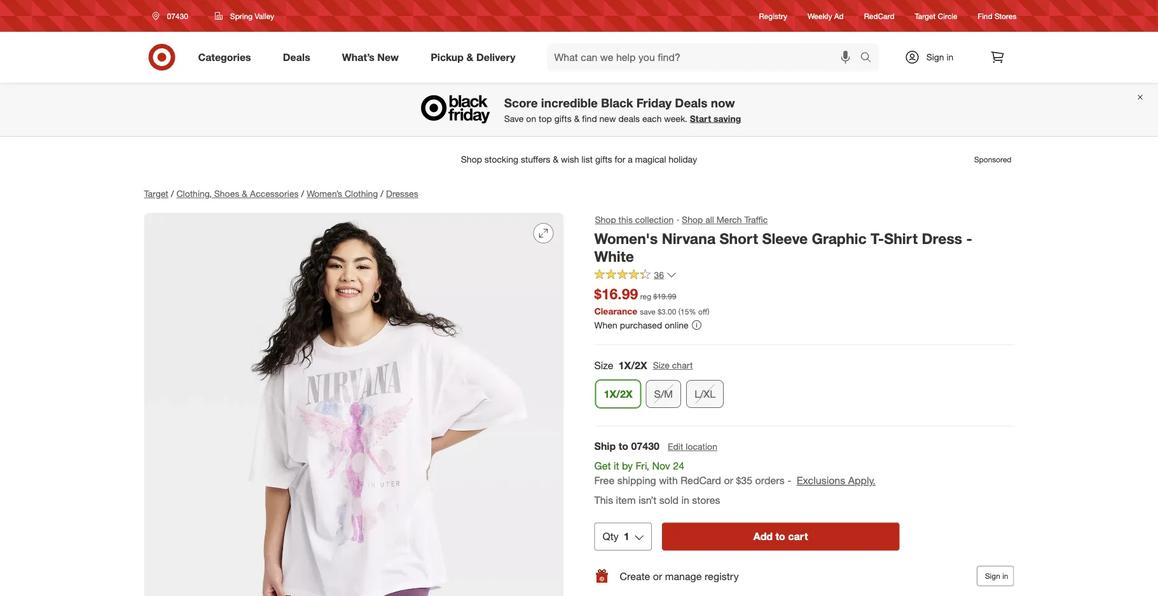 Task type: locate. For each thing, give the bounding box(es) containing it.
0 vertical spatial 07430
[[167, 11, 188, 21]]

nov
[[652, 460, 670, 473]]

)
[[707, 307, 709, 316]]

merch
[[717, 214, 742, 225]]

sign in
[[926, 52, 953, 63], [985, 572, 1008, 581]]

1 horizontal spatial in
[[947, 52, 953, 63]]

create
[[620, 570, 650, 583]]

/ right target link
[[171, 188, 174, 199]]

black
[[601, 95, 633, 110]]

clothing
[[345, 188, 378, 199]]

2 horizontal spatial in
[[1002, 572, 1008, 581]]

deals
[[283, 51, 310, 63], [675, 95, 707, 110]]

07430 inside dropdown button
[[167, 11, 188, 21]]

qty
[[603, 531, 619, 543]]

0 horizontal spatial to
[[619, 440, 628, 453]]

0 horizontal spatial target
[[144, 188, 168, 199]]

1 vertical spatial &
[[574, 113, 580, 124]]

search button
[[854, 43, 885, 74]]

spring
[[230, 11, 253, 21]]

2 vertical spatial &
[[242, 188, 247, 199]]

shop inside "link"
[[595, 214, 616, 225]]

target circle
[[915, 11, 957, 21]]

1 horizontal spatial to
[[776, 531, 785, 543]]

1 vertical spatial to
[[776, 531, 785, 543]]

sold
[[659, 494, 679, 507]]

shop left all
[[682, 214, 703, 225]]

- inside women's nirvana short sleeve graphic t-shirt dress - white
[[966, 230, 972, 247]]

- right orders at the bottom of page
[[787, 475, 791, 487]]

1 vertical spatial -
[[787, 475, 791, 487]]

1 vertical spatial 07430
[[631, 440, 659, 453]]

1 horizontal spatial sign
[[985, 572, 1000, 581]]

chart
[[672, 360, 693, 371]]

shoes
[[214, 188, 239, 199]]

short
[[720, 230, 758, 247]]

location
[[686, 441, 717, 453]]

isn't
[[639, 494, 656, 507]]

redcard up stores
[[681, 475, 721, 487]]

1 vertical spatial redcard
[[681, 475, 721, 487]]

deals up start
[[675, 95, 707, 110]]

shop for shop all merch traffic
[[682, 214, 703, 225]]

group
[[593, 358, 1014, 413]]

1 horizontal spatial &
[[466, 51, 473, 63]]

advertisement region
[[134, 144, 1024, 175]]

1 horizontal spatial size
[[653, 360, 670, 371]]

target left circle
[[915, 11, 936, 21]]

sign in link
[[894, 43, 973, 71]]

or
[[724, 475, 733, 487], [653, 570, 662, 583]]

0 horizontal spatial sign in
[[926, 52, 953, 63]]

size inside the size 1x/2x size chart
[[653, 360, 670, 371]]

t-
[[871, 230, 884, 247]]

redcard
[[864, 11, 894, 21], [681, 475, 721, 487]]

reg
[[640, 292, 651, 301]]

/
[[171, 188, 174, 199], [301, 188, 304, 199], [381, 188, 383, 199]]

free
[[594, 475, 614, 487]]

1 horizontal spatial sign in
[[985, 572, 1008, 581]]

0 vertical spatial deals
[[283, 51, 310, 63]]

add
[[753, 531, 773, 543]]

1 horizontal spatial -
[[966, 230, 972, 247]]

&
[[466, 51, 473, 63], [574, 113, 580, 124], [242, 188, 247, 199]]

find stores
[[978, 11, 1017, 21]]

3 / from the left
[[381, 188, 383, 199]]

07430
[[167, 11, 188, 21], [631, 440, 659, 453]]

target link
[[144, 188, 168, 199]]

1 vertical spatial target
[[144, 188, 168, 199]]

size
[[594, 359, 613, 372], [653, 360, 670, 371]]

edit
[[668, 441, 683, 453]]

0 horizontal spatial deals
[[283, 51, 310, 63]]

0 horizontal spatial 07430
[[167, 11, 188, 21]]

& right shoes
[[242, 188, 247, 199]]

$
[[658, 307, 661, 316]]

- right the dress
[[966, 230, 972, 247]]

registry
[[705, 570, 739, 583]]

to for add
[[776, 531, 785, 543]]

1 horizontal spatial target
[[915, 11, 936, 21]]

sign in inside button
[[985, 572, 1008, 581]]

target for target / clothing, shoes & accessories / women's clothing / dresses
[[144, 188, 168, 199]]

dresses
[[386, 188, 418, 199]]

0 horizontal spatial -
[[787, 475, 791, 487]]

2 / from the left
[[301, 188, 304, 199]]

07430 button
[[144, 4, 202, 27]]

0 vertical spatial target
[[915, 11, 936, 21]]

weekly ad link
[[808, 10, 844, 21]]

2 shop from the left
[[682, 214, 703, 225]]

& left find
[[574, 113, 580, 124]]

0 vertical spatial &
[[466, 51, 473, 63]]

add to cart button
[[662, 523, 900, 551]]

1 / from the left
[[171, 188, 174, 199]]

each
[[642, 113, 662, 124]]

redcard right ad
[[864, 11, 894, 21]]

1 vertical spatial deals
[[675, 95, 707, 110]]

clothing,
[[176, 188, 212, 199]]

ad
[[834, 11, 844, 21]]

0 horizontal spatial in
[[681, 494, 689, 507]]

1 horizontal spatial /
[[301, 188, 304, 199]]

deals inside score incredible black friday deals now save on top gifts & find new deals each week. start saving
[[675, 95, 707, 110]]

0 horizontal spatial or
[[653, 570, 662, 583]]

/ left the dresses
[[381, 188, 383, 199]]

0 horizontal spatial size
[[594, 359, 613, 372]]

graphic
[[812, 230, 867, 247]]

size left chart
[[653, 360, 670, 371]]

1 shop from the left
[[595, 214, 616, 225]]

1x/2x up the "1x/2x" link
[[618, 359, 647, 372]]

shop all merch traffic
[[682, 214, 768, 225]]

1x/2x down the size 1x/2x size chart
[[604, 388, 632, 400]]

0 horizontal spatial shop
[[595, 214, 616, 225]]

by
[[622, 460, 633, 473]]

edit location
[[668, 441, 717, 453]]

pickup
[[431, 51, 464, 63]]

2 vertical spatial in
[[1002, 572, 1008, 581]]

1 horizontal spatial deals
[[675, 95, 707, 110]]

sign
[[926, 52, 944, 63], [985, 572, 1000, 581]]

2 horizontal spatial &
[[574, 113, 580, 124]]

fri,
[[636, 460, 649, 473]]

$16.99 reg $19.99 clearance save $ 3.00 ( 15 % off )
[[594, 285, 709, 317]]

online
[[665, 319, 689, 331]]

/ left women's
[[301, 188, 304, 199]]

0 vertical spatial in
[[947, 52, 953, 63]]

1 vertical spatial sign in
[[985, 572, 1008, 581]]

to inside button
[[776, 531, 785, 543]]

stores
[[692, 494, 720, 507]]

1 horizontal spatial shop
[[682, 214, 703, 225]]

this item isn't sold in stores
[[594, 494, 720, 507]]

l/xl
[[695, 388, 715, 400]]

women's clothing link
[[307, 188, 378, 199]]

0 vertical spatial to
[[619, 440, 628, 453]]

find
[[582, 113, 597, 124]]

0 vertical spatial -
[[966, 230, 972, 247]]

1 horizontal spatial or
[[724, 475, 733, 487]]

shop left this
[[595, 214, 616, 225]]

%
[[689, 307, 696, 316]]

target left clothing, on the left of page
[[144, 188, 168, 199]]

2 horizontal spatial /
[[381, 188, 383, 199]]

categories
[[198, 51, 251, 63]]

or left the $35
[[724, 475, 733, 487]]

& inside score incredible black friday deals now save on top gifts & find new deals each week. start saving
[[574, 113, 580, 124]]

or right the create
[[653, 570, 662, 583]]

to right add
[[776, 531, 785, 543]]

0 vertical spatial or
[[724, 475, 733, 487]]

- inside get it by fri, nov 24 free shipping with redcard or $35 orders - exclusions apply.
[[787, 475, 791, 487]]

weekly
[[808, 11, 832, 21]]

to right ship
[[619, 440, 628, 453]]

women's
[[594, 230, 658, 247]]

nirvana
[[662, 230, 715, 247]]

1 horizontal spatial redcard
[[864, 11, 894, 21]]

this
[[618, 214, 633, 225]]

0 horizontal spatial /
[[171, 188, 174, 199]]

size up the "1x/2x" link
[[594, 359, 613, 372]]

clearance
[[594, 305, 637, 317]]

group containing size
[[593, 358, 1014, 413]]

0 horizontal spatial redcard
[[681, 475, 721, 487]]

deals left the what's
[[283, 51, 310, 63]]

What can we help you find? suggestions appear below search field
[[547, 43, 863, 71]]

1 vertical spatial sign
[[985, 572, 1000, 581]]

save
[[504, 113, 524, 124]]

edit location button
[[667, 440, 718, 454]]

0 vertical spatial sign in
[[926, 52, 953, 63]]

0 vertical spatial sign
[[926, 52, 944, 63]]

& right pickup
[[466, 51, 473, 63]]

when purchased online
[[594, 319, 689, 331]]



Task type: vqa. For each thing, say whether or not it's contained in the screenshot.
women's clothing link
yes



Task type: describe. For each thing, give the bounding box(es) containing it.
1 vertical spatial or
[[653, 570, 662, 583]]

collection
[[635, 214, 674, 225]]

women's nirvana short sleeve graphic t-shirt dress - white, 1 of 9 image
[[144, 213, 564, 596]]

categories link
[[187, 43, 267, 71]]

this
[[594, 494, 613, 507]]

$19.99
[[653, 292, 676, 301]]

orders
[[755, 475, 785, 487]]

qty 1
[[603, 531, 629, 543]]

saving
[[714, 113, 741, 124]]

when
[[594, 319, 617, 331]]

incredible
[[541, 95, 598, 110]]

clothing, shoes & accessories link
[[176, 188, 299, 199]]

size 1x/2x size chart
[[594, 359, 693, 372]]

with
[[659, 475, 678, 487]]

1 horizontal spatial 07430
[[631, 440, 659, 453]]

now
[[711, 95, 735, 110]]

36
[[654, 269, 664, 280]]

find stores link
[[978, 10, 1017, 21]]

0 horizontal spatial sign
[[926, 52, 944, 63]]

score incredible black friday deals now save on top gifts & find new deals each week. start saving
[[504, 95, 741, 124]]

new
[[377, 51, 399, 63]]

on
[[526, 113, 536, 124]]

3.00
[[661, 307, 676, 316]]

pickup & delivery
[[431, 51, 515, 63]]

white
[[594, 248, 634, 266]]

create or manage registry
[[620, 570, 739, 583]]

to for ship
[[619, 440, 628, 453]]

traffic
[[744, 214, 768, 225]]

shipping
[[617, 475, 656, 487]]

new
[[599, 113, 616, 124]]

s/m link
[[646, 380, 681, 408]]

off
[[698, 307, 707, 316]]

add to cart
[[753, 531, 808, 543]]

0 vertical spatial 1x/2x
[[618, 359, 647, 372]]

sign in button
[[977, 566, 1014, 587]]

size chart button
[[652, 359, 693, 373]]

registry link
[[759, 10, 787, 21]]

item
[[616, 494, 636, 507]]

find
[[978, 11, 992, 21]]

spring valley button
[[207, 4, 282, 27]]

$16.99
[[594, 285, 638, 303]]

deals
[[618, 113, 640, 124]]

stores
[[995, 11, 1017, 21]]

ship to 07430
[[594, 440, 659, 453]]

spring valley
[[230, 11, 274, 21]]

1x/2x link
[[596, 380, 641, 408]]

women's nirvana short sleeve graphic t-shirt dress - white
[[594, 230, 972, 266]]

manage
[[665, 570, 702, 583]]

get
[[594, 460, 611, 473]]

sleeve
[[762, 230, 808, 247]]

1 vertical spatial in
[[681, 494, 689, 507]]

s/m
[[654, 388, 673, 400]]

ship
[[594, 440, 616, 453]]

dresses link
[[386, 188, 418, 199]]

sign inside button
[[985, 572, 1000, 581]]

save
[[640, 307, 656, 316]]

what's new link
[[331, 43, 415, 71]]

deals link
[[272, 43, 326, 71]]

1
[[624, 531, 629, 543]]

target for target circle
[[915, 11, 936, 21]]

pickup & delivery link
[[420, 43, 531, 71]]

24
[[673, 460, 684, 473]]

0 vertical spatial redcard
[[864, 11, 894, 21]]

dress
[[922, 230, 962, 247]]

or inside get it by fri, nov 24 free shipping with redcard or $35 orders - exclusions apply.
[[724, 475, 733, 487]]

target / clothing, shoes & accessories / women's clothing / dresses
[[144, 188, 418, 199]]

accessories
[[250, 188, 299, 199]]

purchased
[[620, 319, 662, 331]]

cart
[[788, 531, 808, 543]]

in inside button
[[1002, 572, 1008, 581]]

0 horizontal spatial &
[[242, 188, 247, 199]]

gifts
[[554, 113, 572, 124]]

top
[[539, 113, 552, 124]]

1 vertical spatial 1x/2x
[[604, 388, 632, 400]]

weekly ad
[[808, 11, 844, 21]]

all
[[705, 214, 714, 225]]

redcard inside get it by fri, nov 24 free shipping with redcard or $35 orders - exclusions apply.
[[681, 475, 721, 487]]

what's new
[[342, 51, 399, 63]]

circle
[[938, 11, 957, 21]]

friday
[[636, 95, 672, 110]]

start
[[690, 113, 711, 124]]

shirt
[[884, 230, 918, 247]]

shop for shop this collection
[[595, 214, 616, 225]]

15
[[680, 307, 689, 316]]

36 link
[[594, 269, 677, 283]]

score
[[504, 95, 538, 110]]

registry
[[759, 11, 787, 21]]



